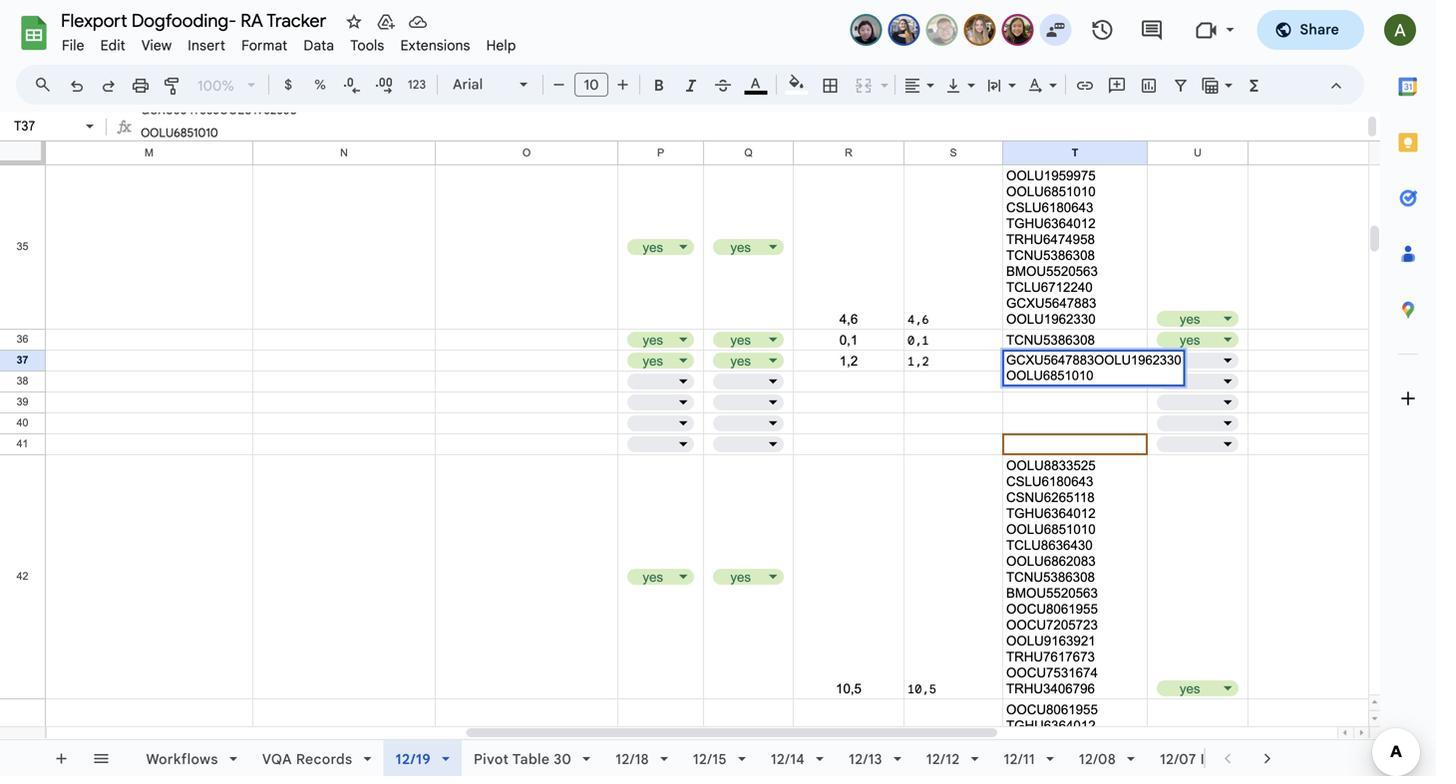 Task type: vqa. For each thing, say whether or not it's contained in the screenshot.
THE OOLU6851010 inside Menu bar banner
yes



Task type: locate. For each thing, give the bounding box(es) containing it.
T37 field
[[141, 99, 1364, 141], [1006, 353, 1182, 384]]

1 horizontal spatial oolu6851010
[[1006, 369, 1094, 383]]

format menu item
[[234, 34, 296, 57]]

edit
[[100, 37, 126, 54]]

30
[[554, 751, 572, 769]]

none text field inside 'name box (⌘ + j)' element
[[8, 117, 82, 136]]

menu bar
[[54, 26, 524, 59]]

pivot
[[474, 751, 509, 769]]

gcxu5647883oolu1962330 oolu6851010
[[141, 103, 298, 141], [1006, 353, 1182, 383]]

menu bar containing file
[[54, 26, 524, 59]]

0 horizontal spatial gcxu5647883oolu1962330 oolu6851010
[[141, 103, 298, 141]]

12/15
[[693, 751, 727, 769]]

0 vertical spatial gcxu5647883oolu1962330 oolu6851010
[[141, 103, 298, 141]]

Font size field
[[574, 73, 616, 98]]

oolu6851010
[[141, 126, 218, 141], [1006, 369, 1094, 383]]

0 horizontal spatial oolu6851010
[[141, 126, 218, 141]]

vqa
[[262, 751, 292, 769]]

table
[[512, 751, 550, 769]]

gcxu5647883oolu1962330
[[141, 103, 298, 118], [1006, 353, 1182, 368]]

pivot table 30
[[474, 751, 572, 769]]

horizontal align image
[[902, 71, 925, 99]]

0 vertical spatial t37 field
[[141, 99, 1364, 141]]

1 horizontal spatial gcxu5647883oolu1962330 oolu6851010
[[1006, 353, 1182, 383]]

tools menu item
[[342, 34, 392, 57]]

application
[[0, 0, 1436, 777]]

file menu item
[[54, 34, 92, 57]]

edit menu item
[[92, 34, 134, 57]]

None text field
[[8, 117, 82, 136]]

records
[[296, 751, 353, 769]]

1 horizontal spatial gcxu5647883oolu1962330
[[1006, 353, 1182, 368]]

ben chafik image
[[928, 16, 956, 44]]

vqa records
[[262, 751, 353, 769]]

text wrapping image
[[983, 71, 1006, 99]]

menu bar banner
[[0, 0, 1436, 777]]

format
[[242, 37, 288, 54]]

1 vertical spatial gcxu5647883oolu1962330
[[1006, 353, 1182, 368]]

12/07 eod button
[[1147, 741, 1263, 777]]

share
[[1300, 21, 1339, 38]]

workflows
[[146, 751, 218, 769]]

help
[[486, 37, 516, 54]]

toolbar
[[41, 730, 134, 777], [127, 741, 1263, 777], [1207, 741, 1291, 777]]

0 vertical spatial oolu6851010
[[141, 126, 218, 141]]

main toolbar
[[59, 55, 1272, 777]]

jenny truong image
[[1004, 16, 1032, 44]]

Zoom text field
[[192, 72, 240, 100]]

extensions menu item
[[392, 34, 478, 57]]

tab list
[[1380, 59, 1436, 721]]

1 vertical spatial oolu6851010
[[1006, 369, 1094, 383]]

12/14
[[771, 751, 805, 769]]

0 horizontal spatial gcxu5647883oolu1962330
[[141, 103, 298, 118]]

Zoom field
[[189, 71, 264, 101]]

jordyn shuell image
[[890, 16, 918, 44]]

toolbar containing workflows
[[127, 741, 1263, 777]]

0 vertical spatial gcxu5647883oolu1962330
[[141, 103, 298, 118]]

12/11
[[1004, 751, 1035, 769]]

12/13 button
[[836, 741, 914, 777]]

tab list inside menu bar banner
[[1380, 59, 1436, 721]]

application containing share
[[0, 0, 1436, 777]]

12/19
[[395, 751, 431, 769]]

gcxu5647883oolu1962330 oolu6851010 inside menu bar banner
[[141, 103, 298, 141]]

oolu6851010 inside menu bar banner
[[141, 126, 218, 141]]

12/18
[[616, 751, 649, 769]]

123
[[408, 77, 426, 92]]

all sheets image
[[85, 743, 117, 775]]

12/12
[[926, 751, 960, 769]]



Task type: describe. For each thing, give the bounding box(es) containing it.
file
[[62, 37, 84, 54]]

text rotation image
[[1024, 71, 1047, 99]]

extensions
[[400, 37, 470, 54]]

insert
[[188, 37, 226, 54]]

12/15 button
[[680, 741, 759, 777]]

functions image
[[1243, 71, 1266, 99]]

vqa records button
[[249, 741, 384, 777]]

eod
[[1201, 751, 1231, 769]]

gcxu5647883oolu1962330 inside menu bar banner
[[141, 103, 298, 118]]

menu bar inside menu bar banner
[[54, 26, 524, 59]]

workflows button
[[133, 741, 250, 777]]

name box (⌘ + j) element
[[6, 115, 100, 139]]

view menu item
[[134, 34, 180, 57]]

123 button
[[401, 70, 433, 100]]

12/08 button
[[1066, 741, 1148, 777]]

12/13
[[849, 751, 882, 769]]

michelle dermenjian image
[[966, 16, 994, 44]]

insert menu item
[[180, 34, 234, 57]]

% button
[[305, 70, 335, 100]]

borders image
[[819, 71, 842, 99]]

Menus field
[[25, 71, 69, 99]]

12/19 button
[[383, 741, 462, 777]]

$
[[284, 77, 292, 93]]

text color image
[[745, 71, 767, 95]]

12/18 button
[[603, 741, 681, 777]]

Rename text field
[[54, 8, 338, 32]]

%
[[314, 77, 326, 93]]

$ button
[[273, 70, 303, 100]]

Font size text field
[[575, 73, 607, 97]]

share button
[[1257, 10, 1364, 50]]

font list. arial selected. option
[[453, 71, 508, 99]]

data
[[304, 37, 334, 54]]

tools
[[350, 37, 384, 54]]

michele murakami image
[[852, 16, 880, 44]]

view
[[142, 37, 172, 54]]

arial
[[453, 76, 483, 93]]

12/07 eod
[[1160, 751, 1231, 769]]

data menu item
[[296, 34, 342, 57]]

12/08
[[1079, 751, 1116, 769]]

fill color image
[[785, 71, 808, 95]]

help menu item
[[478, 34, 524, 57]]

Star checkbox
[[340, 8, 368, 36]]

vertical align image
[[943, 71, 965, 99]]

1 vertical spatial gcxu5647883oolu1962330 oolu6851010
[[1006, 353, 1182, 383]]

12/12 button
[[913, 741, 992, 777]]

pivot table 30 button
[[461, 741, 604, 777]]

1 vertical spatial t37 field
[[1006, 353, 1182, 384]]

12/11 button
[[991, 741, 1067, 777]]

12/07
[[1160, 751, 1197, 769]]

12/14 button
[[758, 741, 837, 777]]



